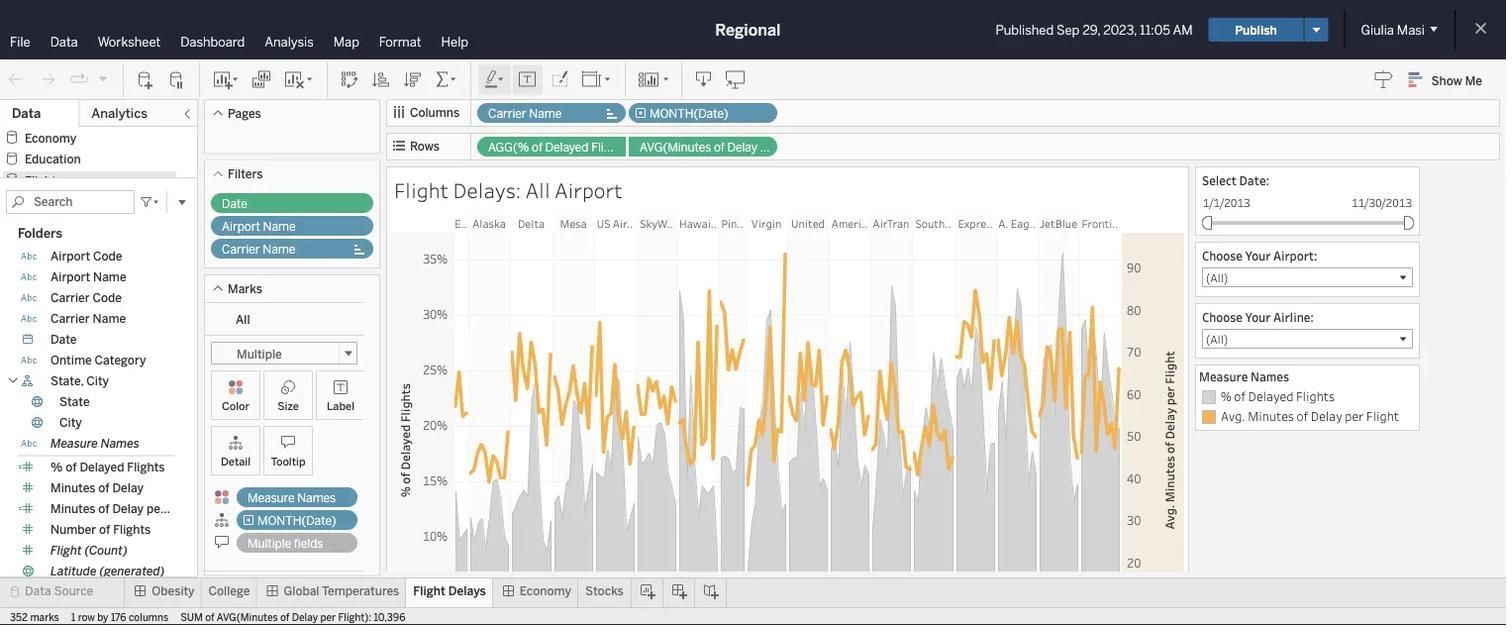 Task type: describe. For each thing, give the bounding box(es) containing it.
1 horizontal spatial avg(minutes
[[640, 140, 712, 155]]

0 vertical spatial all
[[526, 176, 551, 204]]

by
[[97, 611, 108, 623]]

flight inside option
[[1367, 408, 1400, 424]]

agg(% of delayed flights)
[[488, 140, 632, 155]]

per inside option
[[1345, 408, 1364, 424]]

176
[[111, 611, 126, 623]]

0 horizontal spatial delayed
[[80, 460, 124, 474]]

tooltip
[[271, 455, 306, 468]]

analysis
[[265, 34, 314, 50]]

(count)
[[85, 543, 127, 557]]

code for carrier code
[[93, 291, 122, 305]]

giulia
[[1362, 22, 1395, 38]]

global temperatures
[[284, 584, 399, 598]]

publish
[[1236, 23, 1277, 37]]

pause auto updates image
[[167, 70, 187, 90]]

published sep 29, 2023, 11:05 am
[[996, 22, 1193, 38]]

show/hide cards image
[[638, 70, 670, 90]]

highlight image
[[483, 70, 506, 90]]

map
[[334, 34, 359, 50]]

carrier down 'airport code'
[[51, 291, 90, 305]]

show me button
[[1400, 64, 1501, 95]]

0 vertical spatial carrier name
[[488, 106, 562, 121]]

date:
[[1240, 172, 1270, 188]]

stocks
[[585, 584, 624, 598]]

2 horizontal spatial names
[[1251, 368, 1290, 385]]

1 row by 176 columns
[[71, 611, 169, 623]]

select date:
[[1203, 172, 1270, 188]]

flight (count)
[[51, 543, 127, 557]]

format workbook image
[[550, 70, 570, 90]]

data source
[[25, 584, 93, 598]]

hide mark labels image
[[518, 70, 538, 90]]

airport down filters
[[222, 219, 260, 234]]

replay animation image
[[69, 70, 89, 89]]

% of delayed flights inside option
[[1221, 388, 1335, 405]]

pages
[[228, 106, 261, 120]]

file
[[10, 34, 30, 50]]

of up minutes of delay
[[66, 460, 77, 474]]

avg(minutes of delay per flight)
[[640, 140, 817, 155]]

fields
[[294, 536, 323, 550]]

of down global
[[280, 611, 290, 623]]

of up pinnacle, carrier name. press space to toggle selection. press escape to go back to the left margin. use arrow keys to navigate headers text field at the top of the page
[[714, 140, 725, 155]]

education
[[25, 152, 81, 166]]

United, Carrier Name. Press Space to toggle selection. Press Escape to go back to the left margin. Use arrow keys to navigate headers text field
[[787, 213, 829, 233]]

am
[[1173, 22, 1193, 38]]

data guide image
[[1374, 69, 1394, 89]]

temperatures
[[322, 584, 399, 598]]

Endeavor, Carrier Name. Press Space to toggle selection. Press Escape to go back to the left margin. Use arrow keys to navigate headers text field
[[454, 213, 469, 233]]

sorted ascending by % of delayed flights within date month image
[[371, 70, 391, 90]]

replay animation image
[[97, 73, 109, 84]]

rows
[[410, 139, 440, 154]]

agg(%
[[488, 140, 529, 155]]

delays
[[449, 584, 486, 598]]

college
[[209, 584, 250, 598]]

Virgin, Carrier Name. Press Space to toggle selection. Press Escape to go back to the left margin. Use arrow keys to navigate headers text field
[[746, 213, 787, 233]]

totals image
[[435, 70, 459, 90]]

delays:
[[453, 176, 522, 204]]

flights)
[[592, 140, 632, 155]]

SkyWest, Carrier Name. Press Space to toggle selection. Press Escape to go back to the left margin. Use arrow keys to navigate headers text field
[[636, 213, 678, 233]]

flight)
[[781, 140, 817, 155]]

11/30/2013
[[1352, 195, 1413, 210]]

airport down folders at left
[[51, 249, 90, 263]]

AirTran, Carrier Name. Press Space to toggle selection. Press Escape to go back to the left margin. Use arrow keys to navigate headers text field
[[871, 213, 912, 233]]

1 vertical spatial carrier name
[[222, 242, 295, 257]]

JetBlue, Carrier Name. Press Space to toggle selection. Press Escape to go back to the left margin. Use arrow keys to navigate headers text field
[[1038, 213, 1080, 233]]

your for airline:
[[1246, 309, 1271, 325]]

flight):
[[338, 611, 371, 623]]

Frontier, Carrier Name. Press Space to toggle selection. Press Escape to go back to the left margin. Use arrow keys to navigate headers text field
[[1080, 213, 1121, 233]]

duplicate image
[[252, 70, 271, 90]]

0 horizontal spatial carrier name
[[51, 311, 126, 326]]

delay for minutes of delay per flight
[[112, 502, 144, 516]]

0 vertical spatial data
[[50, 34, 78, 50]]

Delta, Carrier Name. Press Space to toggle selection. Press Escape to go back to the left margin. Use arrow keys to navigate headers text field
[[510, 213, 553, 233]]

Hawaiian, Carrier Name. Press Space to toggle selection. Press Escape to go back to the left margin. Use arrow keys to navigate headers text field
[[678, 213, 719, 233]]

ontime category
[[51, 353, 146, 367]]

flight delays: all airport
[[394, 176, 623, 204]]

delay for minutes of delay
[[112, 481, 144, 495]]

10,396
[[374, 611, 406, 623]]

0 vertical spatial airport name
[[222, 219, 296, 234]]

0 vertical spatial measure names
[[1200, 368, 1290, 385]]

delayed inside option
[[1249, 388, 1294, 405]]

of right sum
[[205, 611, 215, 623]]

multiple
[[248, 536, 291, 550]]

minutes for minutes of delay
[[51, 481, 96, 495]]

carrier up marks
[[222, 242, 260, 257]]

new data source image
[[136, 70, 156, 90]]

obesity
[[152, 584, 195, 598]]

minutes inside option
[[1248, 408, 1295, 424]]

download image
[[694, 70, 714, 90]]

source
[[54, 584, 93, 598]]

marks
[[30, 611, 59, 623]]

avg. minutes of delay per flight
[[1221, 408, 1400, 424]]

1 vertical spatial flights
[[127, 460, 165, 474]]

flight for flight
[[25, 173, 56, 187]]

columns
[[410, 105, 460, 120]]

2023,
[[1104, 22, 1137, 38]]

collapse image
[[181, 108, 193, 120]]

0 horizontal spatial date
[[51, 332, 77, 346]]

0 horizontal spatial measure names
[[51, 436, 139, 450]]

Alaska, Carrier Name. Press Space to toggle selection. Press Escape to go back to the left margin. Use arrow keys to navigate headers text field
[[469, 213, 510, 233]]

state,
[[51, 374, 84, 388]]

publish button
[[1209, 18, 1304, 42]]

dashboard
[[181, 34, 245, 50]]

flight for flight delays: all airport
[[394, 176, 449, 204]]

per left flight):
[[320, 611, 336, 623]]

ExpressJet, Carrier Name. Press Space to toggle selection. Press Escape to go back to the left margin. Use arrow keys to navigate headers text field
[[955, 213, 996, 233]]

carrier down carrier code
[[51, 311, 90, 326]]

minutes for minutes of delay per flight
[[51, 502, 96, 516]]

airport code
[[51, 249, 122, 263]]

352 marks
[[10, 611, 59, 623]]

US Airways, Carrier Name. Press Space to toggle selection. Press Escape to go back to the left margin. Use arrow keys to navigate headers text field
[[594, 213, 636, 233]]



Task type: locate. For each thing, give the bounding box(es) containing it.
sum of avg(minutes of delay per flight): 10,396
[[180, 611, 406, 623]]

2 vertical spatial delayed
[[80, 460, 124, 474]]

undo image
[[6, 70, 26, 90]]

format
[[379, 34, 422, 50]]

code
[[93, 249, 122, 263], [93, 291, 122, 305]]

fit image
[[581, 70, 613, 90]]

1 vertical spatial choose
[[1203, 309, 1243, 325]]

sep
[[1057, 22, 1080, 38]]

0 vertical spatial choose
[[1203, 247, 1243, 263]]

(generated)
[[99, 564, 165, 578]]

choose for choose your airline:
[[1203, 309, 1243, 325]]

swap rows and columns image
[[340, 70, 360, 90]]

% up minutes of delay
[[51, 460, 63, 474]]

2 horizontal spatial measure
[[1200, 368, 1249, 385]]

airport up carrier code
[[51, 270, 90, 284]]

1/1/2013
[[1204, 195, 1251, 210]]

per up number of flights
[[147, 502, 165, 516]]

data up 352 marks
[[25, 584, 51, 598]]

1 vertical spatial measure
[[51, 436, 98, 450]]

0 horizontal spatial %
[[51, 460, 63, 474]]

Pinnacle, Carrier Name. Press Space to toggle selection. Press Escape to go back to the left margin. Use arrow keys to navigate headers text field
[[719, 213, 746, 233]]

delayed up minutes of delay
[[80, 460, 124, 474]]

names down tooltip
[[297, 490, 336, 505]]

0 horizontal spatial airport name
[[51, 270, 126, 284]]

delay for avg(minutes of delay per flight)
[[728, 140, 758, 155]]

carrier
[[488, 106, 527, 121], [222, 242, 260, 257], [51, 291, 90, 305], [51, 311, 90, 326]]

of down % of delayed flights option
[[1297, 408, 1309, 424]]

row
[[78, 611, 95, 623]]

select
[[1203, 172, 1237, 188]]

1 horizontal spatial measure
[[248, 490, 295, 505]]

label
[[327, 399, 355, 413]]

airport name down filters
[[222, 219, 296, 234]]

1 horizontal spatial month(date)
[[650, 106, 729, 121]]

month(date)
[[650, 106, 729, 121], [258, 513, 336, 527]]

flights up minutes of delay per flight
[[127, 460, 165, 474]]

delay
[[728, 140, 758, 155], [1311, 408, 1343, 424], [112, 481, 144, 495], [112, 502, 144, 516], [292, 611, 318, 623]]

1 your from the top
[[1246, 247, 1271, 263]]

names up minutes of delay
[[101, 436, 139, 450]]

1 vertical spatial city
[[59, 415, 82, 430]]

flight up obesity
[[168, 502, 200, 516]]

2 vertical spatial carrier name
[[51, 311, 126, 326]]

measure names up minutes of delay
[[51, 436, 139, 450]]

delay down % of delayed flights option
[[1311, 408, 1343, 424]]

1 vertical spatial code
[[93, 291, 122, 305]]

economy up education
[[25, 130, 76, 145]]

analytics
[[91, 105, 147, 121]]

1 horizontal spatial economy
[[520, 584, 572, 598]]

airport up mesa, carrier name. press space to toggle selection. press escape to go back to the left margin. use arrow keys to navigate headers text field
[[555, 176, 623, 204]]

marks
[[228, 281, 262, 296]]

flight for flight (count)
[[51, 543, 82, 557]]

measure down tooltip
[[248, 490, 295, 505]]

delayed
[[545, 140, 589, 155], [1249, 388, 1294, 405], [80, 460, 124, 474]]

city
[[86, 374, 109, 388], [59, 415, 82, 430]]

per down % of delayed flights option
[[1345, 408, 1364, 424]]

% of delayed flights up avg. minutes of delay per flight option
[[1221, 388, 1335, 405]]

size
[[278, 399, 299, 413]]

open and edit this workbook in tableau desktop image
[[726, 70, 746, 90]]

code for airport code
[[93, 249, 122, 263]]

0 vertical spatial measure
[[1200, 368, 1249, 385]]

minutes of delay
[[51, 481, 144, 495]]

1 vertical spatial minutes
[[51, 481, 96, 495]]

1 horizontal spatial carrier name
[[222, 242, 295, 257]]

sum
[[180, 611, 203, 623]]

1 horizontal spatial measure names
[[248, 490, 336, 505]]

all
[[526, 176, 551, 204], [236, 311, 250, 326]]

filters
[[228, 167, 263, 181]]

date
[[222, 197, 247, 211], [51, 332, 77, 346]]

1 vertical spatial all
[[236, 311, 250, 326]]

American, Carrier Name. Press Space to toggle selection. Press Escape to go back to the left margin. Use arrow keys to navigate headers text field
[[829, 213, 871, 233]]

Search text field
[[6, 190, 135, 214]]

flight for flight delays
[[413, 584, 446, 598]]

masi
[[1398, 22, 1425, 38]]

carrier code
[[51, 291, 122, 305]]

0 vertical spatial %
[[1221, 388, 1232, 405]]

carrier name up marks
[[222, 242, 295, 257]]

0 vertical spatial date
[[222, 197, 247, 211]]

category
[[95, 353, 146, 367]]

airline:
[[1274, 309, 1314, 325]]

color
[[222, 399, 250, 413]]

% of delayed flights
[[1221, 388, 1335, 405], [51, 460, 165, 474]]

all up delta, carrier name. press space to toggle selection. press escape to go back to the left margin. use arrow keys to navigate headers text box
[[526, 176, 551, 204]]

airport name down 'airport code'
[[51, 270, 126, 284]]

measure names down tooltip
[[248, 490, 336, 505]]

1 vertical spatial names
[[101, 436, 139, 450]]

%
[[1221, 388, 1232, 405], [51, 460, 63, 474]]

new worksheet image
[[212, 70, 240, 90]]

marks. press enter to open the view data window.. use arrow keys to navigate data visualization elements. image
[[454, 233, 1122, 625]]

data
[[50, 34, 78, 50], [12, 105, 41, 121], [25, 584, 51, 598]]

1 horizontal spatial names
[[297, 490, 336, 505]]

state
[[59, 395, 90, 409]]

0 horizontal spatial all
[[236, 311, 250, 326]]

1 horizontal spatial city
[[86, 374, 109, 388]]

1 vertical spatial data
[[12, 105, 41, 121]]

flights inside option
[[1297, 388, 1335, 405]]

number of flights
[[51, 522, 151, 537]]

of up number of flights
[[98, 502, 110, 516]]

0 vertical spatial economy
[[25, 130, 76, 145]]

measure names up avg.
[[1200, 368, 1290, 385]]

0 horizontal spatial measure
[[51, 436, 98, 450]]

worksheet
[[98, 34, 161, 50]]

of up (count)
[[99, 522, 110, 537]]

of inside option
[[1235, 388, 1246, 405]]

2 vertical spatial names
[[297, 490, 336, 505]]

of up minutes of delay per flight
[[98, 481, 110, 495]]

flight down % of delayed flights option
[[1367, 408, 1400, 424]]

folders
[[18, 225, 62, 241]]

carrier name down carrier code
[[51, 311, 126, 326]]

1
[[71, 611, 76, 623]]

economy
[[25, 130, 76, 145], [520, 584, 572, 598]]

latitude (generated)
[[51, 564, 165, 578]]

airport name
[[222, 219, 296, 234], [51, 270, 126, 284]]

choose left airline:
[[1203, 309, 1243, 325]]

delayed left flights)
[[545, 140, 589, 155]]

delay down global
[[292, 611, 318, 623]]

2 your from the top
[[1246, 309, 1271, 325]]

2 vertical spatial minutes
[[51, 502, 96, 516]]

data up replay animation image on the top left
[[50, 34, 78, 50]]

sorted descending by % of delayed flights within date month image
[[403, 70, 423, 90]]

columns
[[129, 611, 169, 623]]

giulia masi
[[1362, 22, 1425, 38]]

0 vertical spatial minutes
[[1248, 408, 1295, 424]]

latitude
[[51, 564, 97, 578]]

0 horizontal spatial % of delayed flights
[[51, 460, 165, 474]]

flight left delays
[[413, 584, 446, 598]]

code down 'airport code'
[[93, 291, 122, 305]]

1 vertical spatial % of delayed flights
[[51, 460, 165, 474]]

name
[[529, 106, 562, 121], [263, 219, 296, 234], [263, 242, 295, 257], [93, 270, 126, 284], [93, 311, 126, 326]]

1 vertical spatial delayed
[[1249, 388, 1294, 405]]

published
[[996, 22, 1054, 38]]

% up avg.
[[1221, 388, 1232, 405]]

choose your airport:
[[1203, 247, 1318, 263]]

1 vertical spatial economy
[[520, 584, 572, 598]]

1 vertical spatial month(date)
[[258, 513, 336, 527]]

1 vertical spatial airport name
[[51, 270, 126, 284]]

global
[[284, 584, 319, 598]]

your
[[1246, 247, 1271, 263], [1246, 309, 1271, 325]]

city down the ontime category
[[86, 374, 109, 388]]

names up % of delayed flights option
[[1251, 368, 1290, 385]]

per
[[761, 140, 779, 155], [1345, 408, 1364, 424], [147, 502, 165, 516], [320, 611, 336, 623]]

0 horizontal spatial month(date)
[[258, 513, 336, 527]]

1 horizontal spatial delayed
[[545, 140, 589, 155]]

352
[[10, 611, 28, 623]]

1 vertical spatial your
[[1246, 309, 1271, 325]]

1 horizontal spatial all
[[526, 176, 551, 204]]

% of delayed flights option
[[1200, 387, 1416, 407]]

data down undo icon
[[12, 105, 41, 121]]

flights down minutes of delay per flight
[[113, 522, 151, 537]]

minutes of delay per flight
[[51, 502, 200, 516]]

month(date) up multiple fields
[[258, 513, 336, 527]]

1 vertical spatial %
[[51, 460, 63, 474]]

1 horizontal spatial %
[[1221, 388, 1232, 405]]

delay left flight)
[[728, 140, 758, 155]]

11:05
[[1140, 22, 1171, 38]]

0 horizontal spatial economy
[[25, 130, 76, 145]]

month(date) down download image
[[650, 106, 729, 121]]

0 horizontal spatial avg(minutes
[[217, 611, 278, 623]]

minutes
[[1248, 408, 1295, 424], [51, 481, 96, 495], [51, 502, 96, 516]]

detail
[[221, 455, 251, 468]]

Mesa, Carrier Name. Press Space to toggle selection. Press Escape to go back to the left margin. Use arrow keys to navigate headers text field
[[553, 213, 594, 233]]

measure names
[[1200, 368, 1290, 385], [51, 436, 139, 450], [248, 490, 336, 505]]

delay inside option
[[1311, 408, 1343, 424]]

date down filters
[[222, 197, 247, 211]]

0 vertical spatial flights
[[1297, 388, 1335, 405]]

measure
[[1200, 368, 1249, 385], [51, 436, 98, 450], [248, 490, 295, 505]]

carrier name down 'hide mark labels' icon
[[488, 106, 562, 121]]

redo image
[[38, 70, 57, 90]]

code up carrier code
[[93, 249, 122, 263]]

1 choose from the top
[[1203, 247, 1243, 263]]

show me
[[1432, 73, 1483, 87]]

city down state
[[59, 415, 82, 430]]

flights
[[1297, 388, 1335, 405], [127, 460, 165, 474], [113, 522, 151, 537]]

measure down state
[[51, 436, 98, 450]]

number
[[51, 522, 96, 537]]

0 horizontal spatial city
[[59, 415, 82, 430]]

choose for choose your airport:
[[1203, 247, 1243, 263]]

show
[[1432, 73, 1463, 87]]

0 vertical spatial % of delayed flights
[[1221, 388, 1335, 405]]

economy left the stocks
[[520, 584, 572, 598]]

1 vertical spatial measure names
[[51, 436, 139, 450]]

carrier up the agg(%
[[488, 106, 527, 121]]

% of delayed flights up minutes of delay
[[51, 460, 165, 474]]

1 horizontal spatial date
[[222, 197, 247, 211]]

avg(minutes down college in the left of the page
[[217, 611, 278, 623]]

2 vertical spatial flights
[[113, 522, 151, 537]]

choose your airline:
[[1203, 309, 1314, 325]]

flight down education
[[25, 173, 56, 187]]

choose
[[1203, 247, 1243, 263], [1203, 309, 1243, 325]]

flight delays
[[413, 584, 486, 598]]

avg(minutes right flights)
[[640, 140, 712, 155]]

flight down rows
[[394, 176, 449, 204]]

1 horizontal spatial airport name
[[222, 219, 296, 234]]

of right the agg(%
[[532, 140, 543, 155]]

delay up number of flights
[[112, 502, 144, 516]]

help
[[441, 34, 469, 50]]

flight down number
[[51, 543, 82, 557]]

0 vertical spatial delayed
[[545, 140, 589, 155]]

of
[[532, 140, 543, 155], [714, 140, 725, 155], [1235, 388, 1246, 405], [1297, 408, 1309, 424], [66, 460, 77, 474], [98, 481, 110, 495], [98, 502, 110, 516], [99, 522, 110, 537], [205, 611, 215, 623], [280, 611, 290, 623]]

date up ontime
[[51, 332, 77, 346]]

0 vertical spatial names
[[1251, 368, 1290, 385]]

0 vertical spatial code
[[93, 249, 122, 263]]

0 vertical spatial city
[[86, 374, 109, 388]]

0 horizontal spatial names
[[101, 436, 139, 450]]

delayed up avg. minutes of delay per flight option
[[1249, 388, 1294, 405]]

2 vertical spatial measure
[[248, 490, 295, 505]]

your left the airport:
[[1246, 247, 1271, 263]]

delay up minutes of delay per flight
[[112, 481, 144, 495]]

per left flight)
[[761, 140, 779, 155]]

ontime
[[51, 353, 92, 367]]

airport:
[[1274, 247, 1318, 263]]

your left airline:
[[1246, 309, 1271, 325]]

flights up "avg. minutes of delay per flight"
[[1297, 388, 1335, 405]]

all down marks
[[236, 311, 250, 326]]

state, city
[[51, 374, 109, 388]]

0 vertical spatial your
[[1246, 247, 1271, 263]]

% inside option
[[1221, 388, 1232, 405]]

2 horizontal spatial delayed
[[1249, 388, 1294, 405]]

1 vertical spatial avg(minutes
[[217, 611, 278, 623]]

1 horizontal spatial % of delayed flights
[[1221, 388, 1335, 405]]

clear sheet image
[[283, 70, 315, 90]]

Southwest, Carrier Name. Press Space to toggle selection. Press Escape to go back to the left margin. Use arrow keys to navigate headers text field
[[912, 213, 955, 233]]

measure up avg.
[[1200, 368, 1249, 385]]

avg(minutes
[[640, 140, 712, 155], [217, 611, 278, 623]]

2 horizontal spatial measure names
[[1200, 368, 1290, 385]]

2 vertical spatial data
[[25, 584, 51, 598]]

2 choose from the top
[[1203, 309, 1243, 325]]

0 vertical spatial avg(minutes
[[640, 140, 712, 155]]

me
[[1466, 73, 1483, 87]]

avg. minutes of delay per flight option
[[1200, 407, 1416, 427]]

of up avg.
[[1235, 388, 1246, 405]]

1 vertical spatial date
[[51, 332, 77, 346]]

29,
[[1083, 22, 1101, 38]]

2 horizontal spatial carrier name
[[488, 106, 562, 121]]

your for airport:
[[1246, 247, 1271, 263]]

multiple fields
[[248, 536, 323, 550]]

A. Eagle, Carrier Name. Press Space to toggle selection. Press Escape to go back to the left margin. Use arrow keys to navigate headers text field
[[996, 213, 1038, 233]]

avg.
[[1221, 408, 1246, 424]]

regional
[[716, 20, 781, 39]]

2 vertical spatial measure names
[[248, 490, 336, 505]]

of inside option
[[1297, 408, 1309, 424]]

0 vertical spatial month(date)
[[650, 106, 729, 121]]

choose down 1/1/2013
[[1203, 247, 1243, 263]]



Task type: vqa. For each thing, say whether or not it's contained in the screenshot.
the top Extracts
no



